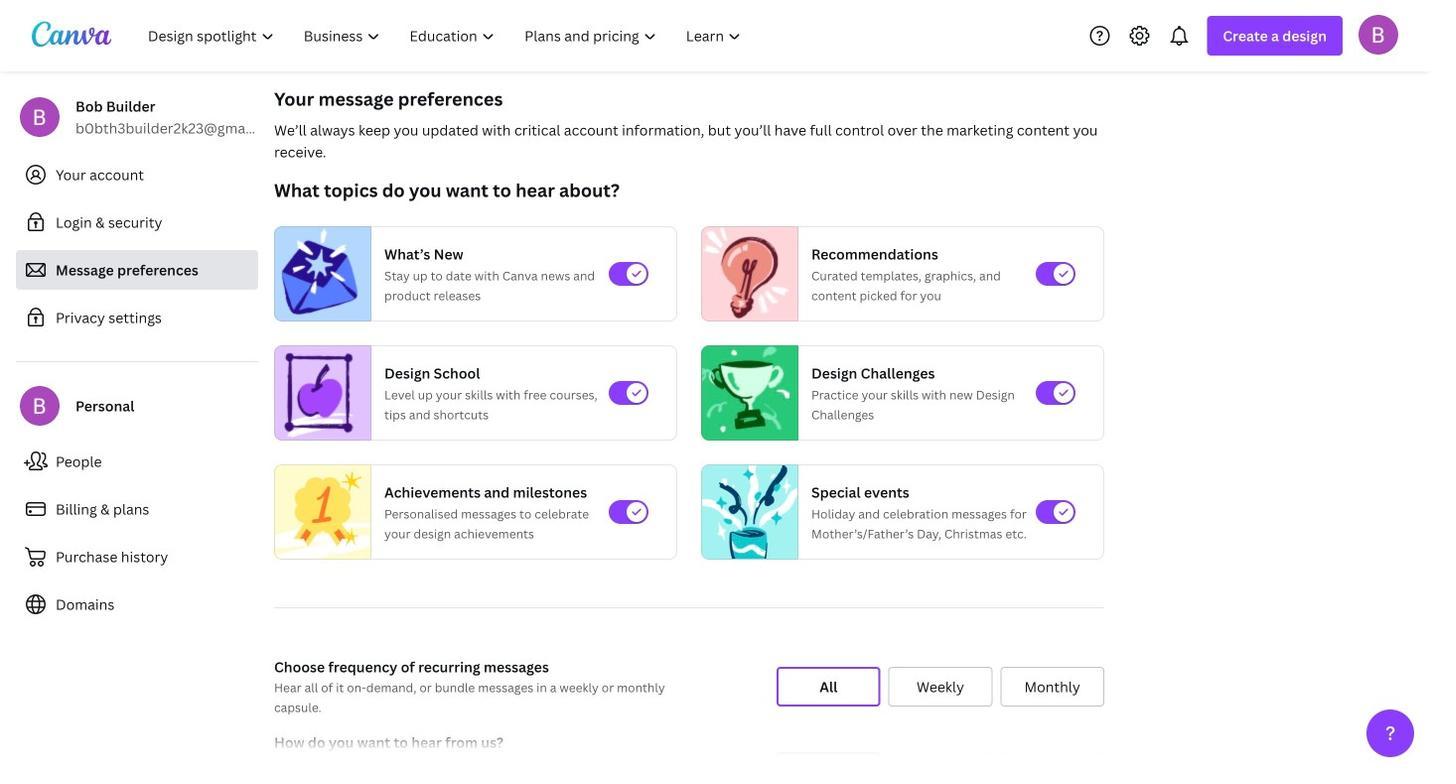Task type: vqa. For each thing, say whether or not it's contained in the screenshot.
button
yes



Task type: locate. For each thing, give the bounding box(es) containing it.
None button
[[777, 668, 881, 707], [889, 668, 993, 707], [1001, 668, 1105, 707], [777, 668, 881, 707], [889, 668, 993, 707], [1001, 668, 1105, 707]]

bob builder image
[[1359, 15, 1399, 54]]

topic image
[[275, 226, 363, 322], [702, 226, 790, 322], [275, 346, 363, 441], [702, 346, 790, 441], [275, 461, 371, 565], [702, 461, 798, 565]]

top level navigation element
[[135, 16, 758, 56]]



